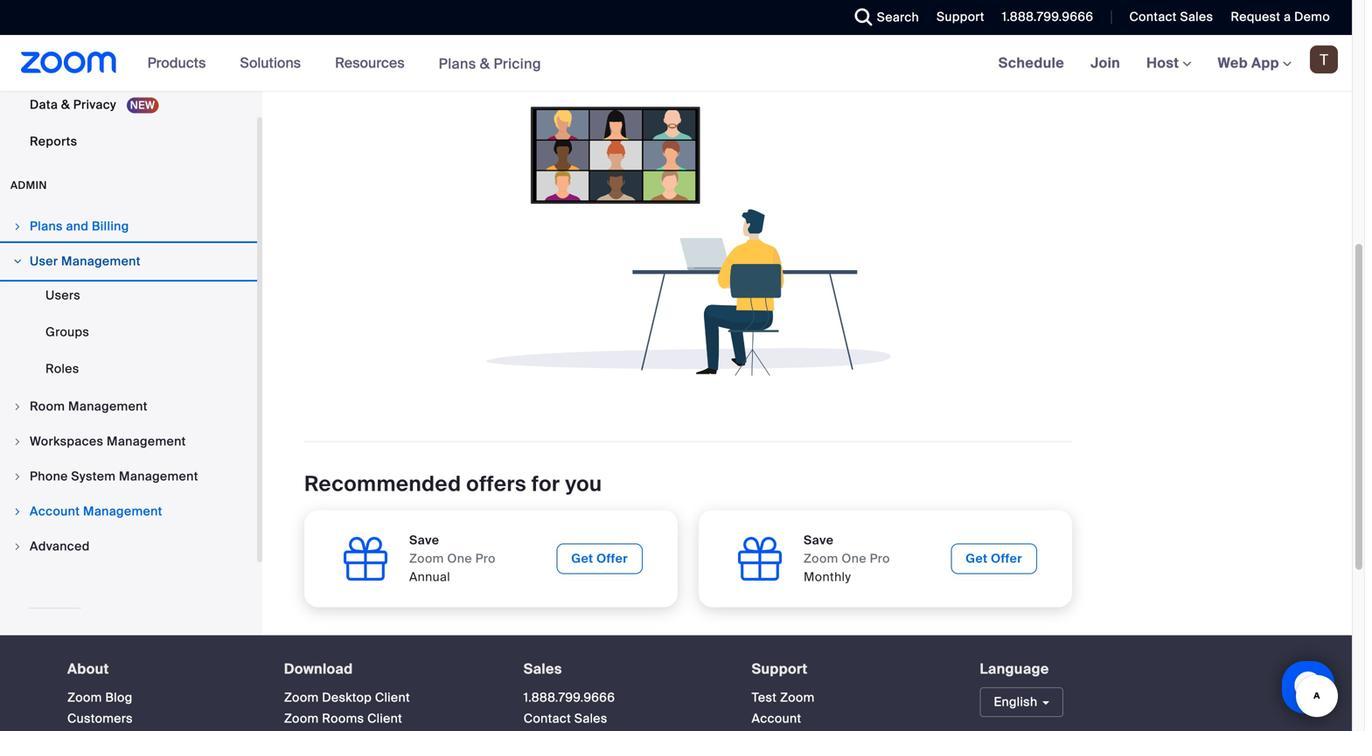 Task type: locate. For each thing, give the bounding box(es) containing it.
1.888.799.9666
[[1002, 9, 1094, 25], [524, 690, 615, 706]]

contact
[[1130, 9, 1177, 25], [524, 711, 571, 727]]

center
[[124, 634, 165, 650]]

4 right image from the top
[[12, 437, 23, 447]]

zoom inside save zoom one pro monthly
[[804, 551, 839, 567]]

get for save zoom one pro annual
[[571, 551, 594, 567]]

banner
[[0, 35, 1352, 92]]

0 horizontal spatial plans
[[30, 218, 63, 234]]

data
[[30, 97, 58, 113]]

2 one from the left
[[842, 551, 867, 567]]

1 gift_blueicon image from the left
[[339, 533, 392, 585]]

sales up host dropdown button at the right of page
[[1181, 9, 1214, 25]]

right image down right icon in the left of the page
[[12, 542, 23, 552]]

zoom
[[409, 551, 444, 567], [804, 551, 839, 567], [31, 634, 65, 650], [67, 690, 102, 706], [284, 690, 319, 706], [780, 690, 815, 706], [284, 711, 319, 727]]

management down workspaces management menu item
[[119, 469, 198, 485]]

client right rooms
[[367, 711, 403, 727]]

management
[[61, 253, 141, 269], [68, 399, 148, 415], [107, 434, 186, 450], [119, 469, 198, 485], [83, 503, 162, 520]]

& inside personal menu menu
[[61, 97, 70, 113]]

2 get from the left
[[966, 551, 988, 567]]

host button
[[1147, 54, 1192, 72]]

2 pro from the left
[[870, 551, 890, 567]]

account up advanced
[[30, 503, 80, 520]]

save up "monthly"
[[804, 532, 834, 549]]

& inside product information navigation
[[480, 54, 490, 73]]

pro inside save zoom one pro monthly
[[870, 551, 890, 567]]

right image
[[12, 221, 23, 232], [12, 256, 23, 267], [12, 402, 23, 412], [12, 437, 23, 447], [12, 472, 23, 482], [12, 542, 23, 552]]

& for plans
[[480, 54, 490, 73]]

annual
[[409, 569, 451, 585]]

1 one from the left
[[447, 551, 472, 567]]

1 save from the left
[[409, 532, 440, 549]]

account down test zoom link
[[752, 711, 802, 727]]

1 vertical spatial 1.888.799.9666
[[524, 690, 615, 706]]

save inside save zoom one pro annual
[[409, 532, 440, 549]]

right image inside phone system management menu item
[[12, 472, 23, 482]]

save zoom one pro monthly
[[804, 532, 890, 585]]

right image inside "room management" menu item
[[12, 402, 23, 412]]

one inside save zoom one pro annual
[[447, 551, 472, 567]]

room management menu item
[[0, 390, 257, 423]]

0 horizontal spatial save
[[409, 532, 440, 549]]

0 horizontal spatial offer
[[597, 551, 628, 567]]

0 horizontal spatial &
[[61, 97, 70, 113]]

offer
[[597, 551, 628, 567], [991, 551, 1023, 567]]

save up annual
[[409, 532, 440, 549]]

0 vertical spatial plans
[[439, 54, 476, 73]]

1 vertical spatial &
[[61, 97, 70, 113]]

2 gift_blueicon image from the left
[[734, 533, 786, 585]]

blog
[[105, 690, 133, 706]]

settings link
[[0, 51, 257, 86]]

join link
[[1078, 35, 1134, 91]]

zoom up the 'account' link
[[780, 690, 815, 706]]

right image left phone
[[12, 472, 23, 482]]

download link
[[284, 660, 353, 678]]

2 vertical spatial sales
[[575, 711, 608, 727]]

0 horizontal spatial get offer button
[[557, 544, 643, 574]]

management down phone system management menu item
[[83, 503, 162, 520]]

management for workspaces management
[[107, 434, 186, 450]]

zoom blog link
[[67, 690, 133, 706]]

1 horizontal spatial contact
[[1130, 9, 1177, 25]]

settings
[[30, 60, 80, 76]]

3 right image from the top
[[12, 402, 23, 412]]

data & privacy
[[30, 97, 120, 113]]

get offer button
[[557, 544, 643, 574], [951, 544, 1038, 574]]

1 get offer from the left
[[571, 551, 628, 567]]

0 vertical spatial sales
[[1181, 9, 1214, 25]]

english
[[994, 694, 1038, 710]]

right image left workspaces
[[12, 437, 23, 447]]

right image for workspaces
[[12, 437, 23, 447]]

1 horizontal spatial support
[[937, 9, 985, 25]]

0 vertical spatial client
[[375, 690, 410, 706]]

learning
[[69, 634, 121, 650]]

1 vertical spatial contact
[[524, 711, 571, 727]]

customers link
[[67, 711, 133, 727]]

0 horizontal spatial get
[[571, 551, 594, 567]]

0 horizontal spatial sales
[[524, 660, 562, 678]]

account
[[30, 503, 80, 520], [752, 711, 802, 727]]

plans left the pricing
[[439, 54, 476, 73]]

right image
[[12, 507, 23, 517]]

schedule link
[[986, 35, 1078, 91]]

account link
[[752, 711, 802, 727]]

demo
[[1295, 9, 1331, 25]]

client right desktop
[[375, 690, 410, 706]]

plans inside plans and billing menu item
[[30, 218, 63, 234]]

2 save from the left
[[804, 532, 834, 549]]

management up the workspaces management at the left bottom of the page
[[68, 399, 148, 415]]

support right search
[[937, 9, 985, 25]]

plans inside product information navigation
[[439, 54, 476, 73]]

one
[[447, 551, 472, 567], [842, 551, 867, 567]]

plans and billing menu item
[[0, 210, 257, 243]]

contact up host
[[1130, 9, 1177, 25]]

1 horizontal spatial gift_blueicon image
[[734, 533, 786, 585]]

support
[[937, 9, 985, 25], [752, 660, 808, 678]]

join
[[1091, 54, 1121, 72]]

request
[[1231, 9, 1281, 25]]

1 horizontal spatial save
[[804, 532, 834, 549]]

about
[[67, 660, 109, 678]]

1 horizontal spatial offer
[[991, 551, 1023, 567]]

right image inside workspaces management menu item
[[12, 437, 23, 447]]

one up annual
[[447, 551, 472, 567]]

0 horizontal spatial account
[[30, 503, 80, 520]]

web app button
[[1218, 54, 1292, 72]]

2 horizontal spatial sales
[[1181, 9, 1214, 25]]

zoom inside zoom blog customers
[[67, 690, 102, 706]]

1 horizontal spatial get offer
[[966, 551, 1023, 567]]

right image left room
[[12, 402, 23, 412]]

pro inside save zoom one pro annual
[[476, 551, 496, 567]]

1 horizontal spatial plans
[[439, 54, 476, 73]]

zoom blog customers
[[67, 690, 133, 727]]

download
[[284, 660, 353, 678]]

contact inside 1.888.799.9666 contact sales
[[524, 711, 571, 727]]

1 offer from the left
[[597, 551, 628, 567]]

scheduler link
[[0, 14, 257, 49]]

phone
[[30, 469, 68, 485]]

1 get offer button from the left
[[557, 544, 643, 574]]

recommended offers for you
[[304, 471, 602, 498]]

contact down 1.888.799.9666 link
[[524, 711, 571, 727]]

0 vertical spatial 1.888.799.9666
[[1002, 9, 1094, 25]]

0 horizontal spatial gift_blueicon image
[[339, 533, 392, 585]]

account inside menu item
[[30, 503, 80, 520]]

management down billing
[[61, 253, 141, 269]]

save for save zoom one pro annual
[[409, 532, 440, 549]]

user management menu
[[0, 278, 257, 388]]

groups link
[[0, 315, 257, 350]]

search button
[[842, 0, 924, 35]]

1 horizontal spatial account
[[752, 711, 802, 727]]

right image left 'user'
[[12, 256, 23, 267]]

gift_blueicon image
[[339, 533, 392, 585], [734, 533, 786, 585]]

6 right image from the top
[[12, 542, 23, 552]]

1 horizontal spatial one
[[842, 551, 867, 567]]

zoom up annual
[[409, 551, 444, 567]]

1 vertical spatial plans
[[30, 218, 63, 234]]

products
[[147, 54, 206, 72]]

0 horizontal spatial one
[[447, 551, 472, 567]]

1.888.799.9666 up schedule at the right top
[[1002, 9, 1094, 25]]

1 horizontal spatial &
[[480, 54, 490, 73]]

plans & pricing
[[439, 54, 541, 73]]

save inside save zoom one pro monthly
[[804, 532, 834, 549]]

1 right image from the top
[[12, 221, 23, 232]]

right image inside plans and billing menu item
[[12, 221, 23, 232]]

room
[[30, 399, 65, 415]]

users link
[[0, 278, 257, 313]]

1.888.799.9666 contact sales
[[524, 690, 615, 727]]

one up "monthly"
[[842, 551, 867, 567]]

zoom inside save zoom one pro annual
[[409, 551, 444, 567]]

2 right image from the top
[[12, 256, 23, 267]]

gift_blueicon image left annual
[[339, 533, 392, 585]]

plans left and in the top left of the page
[[30, 218, 63, 234]]

right image down admin
[[12, 221, 23, 232]]

privacy
[[73, 97, 116, 113]]

one inside save zoom one pro monthly
[[842, 551, 867, 567]]

5 right image from the top
[[12, 472, 23, 482]]

schedule
[[999, 54, 1065, 72]]

you
[[565, 471, 602, 498]]

1 horizontal spatial get offer button
[[951, 544, 1038, 574]]

management for user management
[[61, 253, 141, 269]]

right image inside advanced menu item
[[12, 542, 23, 552]]

rooms
[[322, 711, 364, 727]]

phone system management menu item
[[0, 460, 257, 493]]

test zoom account
[[752, 690, 815, 727]]

right image inside user management menu item
[[12, 256, 23, 267]]

plans for plans & pricing
[[439, 54, 476, 73]]

solutions
[[240, 54, 301, 72]]

2 offer from the left
[[991, 551, 1023, 567]]

save
[[409, 532, 440, 549], [804, 532, 834, 549]]

client
[[375, 690, 410, 706], [367, 711, 403, 727]]

2 get offer button from the left
[[951, 544, 1038, 574]]

web app
[[1218, 54, 1280, 72]]

right image for room
[[12, 402, 23, 412]]

1 get from the left
[[571, 551, 594, 567]]

app
[[1252, 54, 1280, 72]]

1 horizontal spatial sales
[[575, 711, 608, 727]]

0 horizontal spatial contact
[[524, 711, 571, 727]]

zoom up customers
[[67, 690, 102, 706]]

1 vertical spatial account
[[752, 711, 802, 727]]

1 pro from the left
[[476, 551, 496, 567]]

user
[[30, 253, 58, 269]]

0 vertical spatial &
[[480, 54, 490, 73]]

sales
[[1181, 9, 1214, 25], [524, 660, 562, 678], [575, 711, 608, 727]]

0 horizontal spatial support
[[752, 660, 808, 678]]

management inside menu item
[[107, 434, 186, 450]]

0 horizontal spatial pro
[[476, 551, 496, 567]]

2 get offer from the left
[[966, 551, 1023, 567]]

management down "room management" menu item
[[107, 434, 186, 450]]

1.888.799.9666 button
[[989, 0, 1098, 35], [1002, 9, 1094, 25]]

one for monthly
[[842, 551, 867, 567]]

1.888.799.9666 for 1.888.799.9666 contact sales
[[524, 690, 615, 706]]

plans & pricing link
[[439, 54, 541, 73], [439, 54, 541, 73]]

0 vertical spatial account
[[30, 503, 80, 520]]

& right data
[[61, 97, 70, 113]]

sales down 1.888.799.9666 link
[[575, 711, 608, 727]]

billing
[[92, 218, 129, 234]]

zoom desktop client zoom rooms client
[[284, 690, 410, 727]]

room management
[[30, 399, 148, 415]]

0 horizontal spatial get offer
[[571, 551, 628, 567]]

management for room management
[[68, 399, 148, 415]]

admin
[[10, 179, 47, 192]]

1.888.799.9666 down sales link
[[524, 690, 615, 706]]

products button
[[147, 35, 214, 91]]

&
[[480, 54, 490, 73], [61, 97, 70, 113]]

about link
[[67, 660, 109, 678]]

gift_blueicon image for monthly
[[734, 533, 786, 585]]

0 horizontal spatial 1.888.799.9666
[[524, 690, 615, 706]]

zoom up "monthly"
[[804, 551, 839, 567]]

meetings navigation
[[986, 35, 1352, 92]]

advanced
[[30, 538, 90, 555]]

for
[[532, 471, 560, 498]]

1 horizontal spatial 1.888.799.9666
[[1002, 9, 1094, 25]]

offer for save zoom one pro annual
[[597, 551, 628, 567]]

gift_blueicon image left "monthly"
[[734, 533, 786, 585]]

english button
[[980, 688, 1064, 717]]

sales up 1.888.799.9666 link
[[524, 660, 562, 678]]

support up test zoom link
[[752, 660, 808, 678]]

get offer
[[571, 551, 628, 567], [966, 551, 1023, 567]]

get offer for save zoom one pro monthly
[[966, 551, 1023, 567]]

get offer for save zoom one pro annual
[[571, 551, 628, 567]]

1 horizontal spatial get
[[966, 551, 988, 567]]

& left the pricing
[[480, 54, 490, 73]]

1 horizontal spatial pro
[[870, 551, 890, 567]]

request a demo link
[[1218, 0, 1352, 35], [1231, 9, 1331, 25]]



Task type: describe. For each thing, give the bounding box(es) containing it.
workspaces
[[30, 434, 103, 450]]

plans and billing
[[30, 218, 129, 234]]

zoom down download link
[[284, 690, 319, 706]]

1.888.799.9666 for 1.888.799.9666
[[1002, 9, 1094, 25]]

system
[[71, 469, 116, 485]]

users
[[45, 287, 81, 304]]

zoom left rooms
[[284, 711, 319, 727]]

admin menu menu
[[0, 210, 257, 565]]

pro for save zoom one pro annual
[[476, 551, 496, 567]]

zoom learning center
[[31, 634, 165, 650]]

test zoom link
[[752, 690, 815, 706]]

management for account management
[[83, 503, 162, 520]]

& for data
[[61, 97, 70, 113]]

right image for user
[[12, 256, 23, 267]]

search
[[877, 9, 919, 25]]

reports link
[[0, 124, 257, 159]]

account management
[[30, 503, 162, 520]]

personal menu menu
[[0, 0, 257, 161]]

1 vertical spatial client
[[367, 711, 403, 727]]

1.888.799.9666 link
[[524, 690, 615, 706]]

offers
[[466, 471, 527, 498]]

groups
[[45, 324, 89, 340]]

0 vertical spatial contact
[[1130, 9, 1177, 25]]

resources
[[335, 54, 405, 72]]

gift_blueicon image for annual
[[339, 533, 392, 585]]

advanced menu item
[[0, 530, 257, 563]]

get offer button for save zoom one pro monthly
[[951, 544, 1038, 574]]

banner containing products
[[0, 35, 1352, 92]]

data & privacy link
[[0, 88, 257, 123]]

monthly
[[804, 569, 851, 585]]

zoom logo image
[[21, 52, 117, 73]]

host
[[1147, 54, 1183, 72]]

workspaces management
[[30, 434, 186, 450]]

save for save zoom one pro monthly
[[804, 532, 834, 549]]

plans for plans and billing
[[30, 218, 63, 234]]

right image for phone
[[12, 472, 23, 482]]

get offer button for save zoom one pro annual
[[557, 544, 643, 574]]

desktop
[[322, 690, 372, 706]]

user management
[[30, 253, 141, 269]]

pricing
[[494, 54, 541, 73]]

zoom inside 'test zoom account'
[[780, 690, 815, 706]]

roles
[[45, 361, 79, 377]]

pro for save zoom one pro monthly
[[870, 551, 890, 567]]

product information navigation
[[134, 35, 555, 92]]

solutions button
[[240, 35, 309, 91]]

and
[[66, 218, 89, 234]]

right image for plans
[[12, 221, 23, 232]]

profile picture image
[[1310, 45, 1338, 73]]

1 vertical spatial sales
[[524, 660, 562, 678]]

web
[[1218, 54, 1248, 72]]

account management menu item
[[0, 495, 257, 528]]

request a demo
[[1231, 9, 1331, 25]]

zoom desktop client link
[[284, 690, 410, 706]]

save zoom one pro annual
[[409, 532, 496, 585]]

one for annual
[[447, 551, 472, 567]]

customers
[[67, 711, 133, 727]]

recommended
[[304, 471, 461, 498]]

0 vertical spatial support
[[937, 9, 985, 25]]

contact sales
[[1130, 9, 1214, 25]]

sales link
[[524, 660, 562, 678]]

account inside 'test zoom account'
[[752, 711, 802, 727]]

1 vertical spatial support
[[752, 660, 808, 678]]

zoom learning center link
[[31, 634, 165, 650]]

roles link
[[0, 352, 257, 387]]

test
[[752, 690, 777, 706]]

scheduler
[[30, 23, 91, 39]]

phone system management
[[30, 469, 198, 485]]

get for save zoom one pro monthly
[[966, 551, 988, 567]]

a
[[1284, 9, 1292, 25]]

workspaces management menu item
[[0, 425, 257, 458]]

user management menu item
[[0, 245, 257, 278]]

zoom rooms client link
[[284, 711, 403, 727]]

sales inside 1.888.799.9666 contact sales
[[575, 711, 608, 727]]

language
[[980, 660, 1049, 678]]

zoom left learning
[[31, 634, 65, 650]]

resources button
[[335, 35, 413, 91]]

reports
[[30, 133, 77, 150]]

offer for save zoom one pro monthly
[[991, 551, 1023, 567]]



Task type: vqa. For each thing, say whether or not it's contained in the screenshot.
& within PERSONAL MENU Menu
yes



